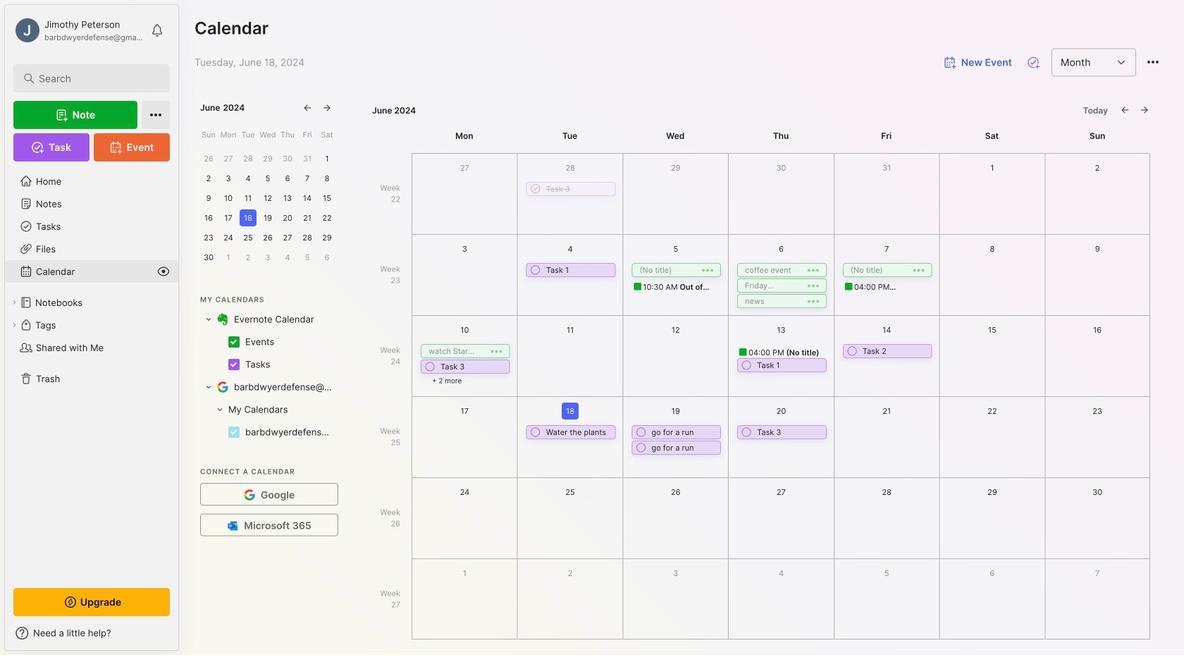 Task type: locate. For each thing, give the bounding box(es) containing it.
0 vertical spatial  event actions field
[[632, 262, 722, 279]]

WHAT'S NEW field
[[5, 622, 178, 645]]

None checkbox
[[546, 264, 611, 276], [863, 345, 928, 358], [758, 426, 822, 439], [652, 441, 717, 454], [546, 264, 611, 276], [863, 345, 928, 358], [758, 426, 822, 439], [652, 441, 717, 454]]

2 row from the top
[[200, 331, 336, 353]]

1 vertical spatial create note image
[[489, 343, 505, 360]]

Select1309 checkbox
[[229, 336, 240, 348]]

create note image
[[700, 262, 717, 279], [489, 343, 505, 360]]

cell right select1309 checkbox
[[245, 335, 280, 349]]

4 row from the top
[[200, 376, 336, 398]]

row
[[200, 308, 336, 331], [200, 331, 336, 353], [200, 353, 336, 376], [200, 376, 336, 398], [200, 398, 336, 421], [200, 421, 336, 444]]

cell for 6th row
[[245, 425, 336, 439]]

0 horizontal spatial create note image
[[489, 343, 505, 360]]

None text field
[[1061, 56, 1112, 68]]

arrow image for fifth row from the top of the page
[[216, 406, 224, 414]]

cell right select1310 option
[[245, 358, 276, 372]]

June field
[[200, 102, 223, 114]]

cell right 'select1316' option
[[245, 425, 336, 439]]

0 vertical spatial create note image
[[700, 262, 717, 279]]

1 horizontal spatial  event actions field
[[749, 344, 820, 358]]

3 row from the top
[[200, 353, 336, 376]]

None search field
[[39, 70, 151, 87]]

0 vertical spatial arrow image
[[205, 315, 213, 324]]

1 vertical spatial arrow image
[[216, 406, 224, 414]]

None field
[[1052, 48, 1137, 77]]

cell
[[234, 312, 317, 327], [245, 335, 280, 349], [245, 358, 276, 372], [234, 380, 336, 394], [224, 403, 288, 417], [245, 425, 336, 439]]

Select1316 checkbox
[[229, 427, 240, 438]]

expand tags image
[[10, 321, 18, 329]]

2 grid from the top
[[200, 376, 336, 444]]

2024 field
[[223, 102, 248, 114]]

arrow image
[[205, 315, 213, 324], [216, 406, 224, 414]]

cell for third row from the top
[[245, 358, 276, 372]]

row group
[[200, 398, 336, 444]]

Select1310 checkbox
[[229, 359, 240, 370]]

More actions field
[[1140, 48, 1168, 77]]

None checkbox
[[546, 183, 611, 195], [758, 359, 822, 372], [441, 360, 505, 373], [546, 426, 611, 439], [652, 426, 717, 439], [546, 183, 611, 195], [758, 359, 822, 372], [441, 360, 505, 373], [546, 426, 611, 439], [652, 426, 717, 439]]

expand notebooks image
[[10, 298, 18, 307]]

1 horizontal spatial arrow image
[[216, 406, 224, 414]]

 Event actions field
[[632, 262, 722, 279], [749, 344, 820, 358]]

more actions image
[[1145, 54, 1162, 71]]

grid
[[200, 308, 336, 376], [200, 376, 336, 444]]

cell up 'select1316' option
[[224, 403, 288, 417]]

0 horizontal spatial arrow image
[[205, 315, 213, 324]]

arrow image
[[205, 383, 213, 391]]



Task type: describe. For each thing, give the bounding box(es) containing it.
1 row from the top
[[200, 308, 336, 331]]

cell down select1310 option
[[234, 380, 336, 394]]

Account field
[[13, 16, 144, 44]]

6 row from the top
[[200, 421, 336, 444]]

0 horizontal spatial  event actions field
[[632, 262, 722, 279]]

new task image
[[1027, 55, 1041, 69]]

Out of Office Event actions field
[[643, 279, 722, 293]]

1 horizontal spatial create note image
[[700, 262, 717, 279]]

none search field inside main "element"
[[39, 70, 151, 87]]

5 row from the top
[[200, 398, 336, 421]]

arrow image for sixth row from the bottom
[[205, 315, 213, 324]]

watch Star Wars Event actions field
[[421, 343, 510, 360]]

cell for fifth row from the top of the page
[[224, 403, 288, 417]]

Friday Meeting Event actions field
[[738, 279, 827, 293]]

click to collapse image
[[178, 629, 189, 646]]

main element
[[0, 0, 183, 655]]

coffee event Event actions field
[[738, 263, 827, 277]]

Search text field
[[39, 72, 151, 85]]

news Event actions field
[[738, 294, 827, 308]]

1 vertical spatial  event actions field
[[749, 344, 820, 358]]

cell for 5th row from the bottom
[[245, 335, 280, 349]]

1 grid from the top
[[200, 308, 336, 376]]

cell up select1309 checkbox
[[234, 312, 317, 327]]



Task type: vqa. For each thing, say whether or not it's contained in the screenshot.
MORE at the right of the page
no



